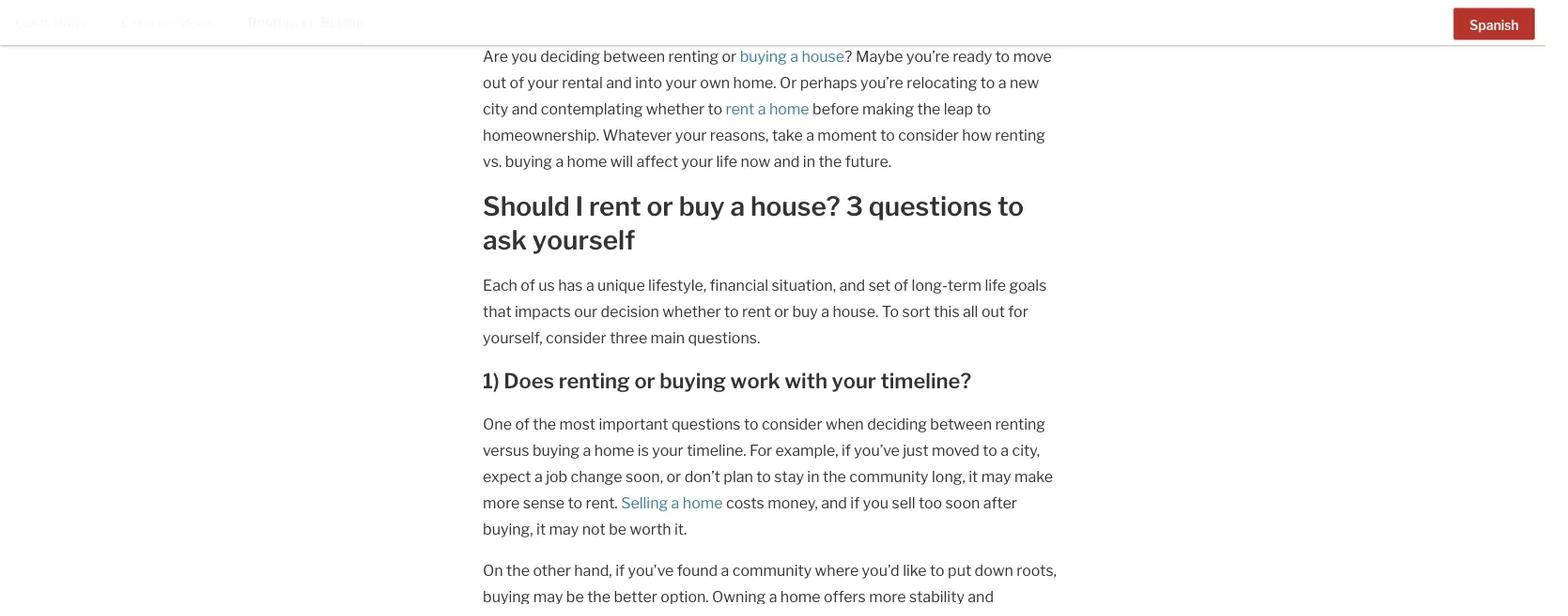 Task type: vqa. For each thing, say whether or not it's contained in the screenshot.
take
yes



Task type: locate. For each thing, give the bounding box(es) containing it.
a up 'or'
[[790, 47, 799, 65]]

1 vertical spatial out
[[982, 303, 1005, 321]]

1 vertical spatial whether
[[663, 303, 721, 321]]

your
[[527, 73, 559, 92], [666, 73, 697, 92], [675, 126, 707, 144], [682, 152, 713, 171], [832, 369, 876, 394], [652, 442, 684, 460]]

deciding up the rental
[[540, 47, 600, 65]]

1 vertical spatial vs.
[[483, 152, 502, 171]]

0 vertical spatial vs.
[[300, 15, 318, 31]]

may down other
[[533, 588, 563, 606]]

1 horizontal spatial home
[[181, 15, 218, 31]]

1 horizontal spatial consider
[[762, 415, 823, 434]]

us
[[539, 276, 555, 295]]

vs. inside 'before making the leap to homeownership. whatever your reasons, take a moment to consider how renting vs. buying a home will affect your life now and in the future.'
[[483, 152, 502, 171]]

0 vertical spatial it
[[969, 468, 978, 486]]

questions up timeline.
[[672, 415, 741, 434]]

0 horizontal spatial vs.
[[300, 15, 318, 31]]

timeline.
[[687, 442, 747, 460]]

and up house.
[[839, 276, 865, 295]]

rent inside each of us has a unique lifestyle, financial situation, and set of long-term life goals that impacts our decision whether to rent or buy a house. to sort this all out for yourself, consider three main questions.
[[742, 303, 771, 321]]

you left sell at the bottom
[[863, 494, 889, 512]]

0 vertical spatial community
[[850, 468, 929, 486]]

a right the has
[[586, 276, 594, 295]]

0 vertical spatial out
[[483, 73, 507, 92]]

it down the 'sense'
[[537, 520, 546, 539]]

0 horizontal spatial you're
[[861, 73, 904, 92]]

1 vertical spatial deciding
[[867, 415, 927, 434]]

consider inside each of us has a unique lifestyle, financial situation, and set of long-term life goals that impacts our decision whether to rent or buy a house. to sort this all out for yourself, consider three main questions.
[[546, 329, 607, 347]]

main
[[651, 329, 685, 347]]

1 vertical spatial between
[[930, 415, 992, 434]]

situation,
[[772, 276, 836, 295]]

home for category home
[[181, 15, 218, 31]]

buy down reasons,
[[679, 191, 725, 223]]

move
[[1013, 47, 1052, 65]]

your left the rental
[[527, 73, 559, 92]]

more down the you'd
[[869, 588, 906, 606]]

1 vertical spatial you're
[[861, 73, 904, 92]]

more inside one of the most important questions to consider when deciding between renting versus buying a home is your timeline. for example, if you've just moved to a city, expect a job change soon, or don't plan to stay in the community long, it may make more sense to rent.
[[483, 494, 520, 512]]

one of the most important questions to consider when deciding between renting versus buying a home is your timeline. for example, if you've just moved to a city, expect a job change soon, or don't plan to stay in the community long, it may make more sense to rent.
[[483, 415, 1053, 512]]

vs. left buying
[[300, 15, 318, 31]]

home left is
[[594, 442, 635, 460]]

2 home from the left
[[181, 15, 218, 31]]

take
[[772, 126, 803, 144]]

making
[[862, 100, 914, 118]]

or down affect
[[647, 191, 673, 223]]

out right all
[[982, 303, 1005, 321]]

1)
[[483, 369, 499, 394]]

be right not
[[609, 520, 627, 539]]

offers
[[824, 588, 866, 606]]

it right the long,
[[969, 468, 978, 486]]

0 horizontal spatial deciding
[[540, 47, 600, 65]]

1 horizontal spatial out
[[982, 303, 1005, 321]]

your right affect
[[682, 152, 713, 171]]

you right the are
[[511, 47, 537, 65]]

may left not
[[549, 520, 579, 539]]

deciding
[[540, 47, 600, 65], [867, 415, 927, 434]]

0 vertical spatial if
[[842, 442, 851, 460]]

0 vertical spatial buy
[[679, 191, 725, 223]]

stay
[[774, 468, 804, 486]]

deciding up just at bottom right
[[867, 415, 927, 434]]

1 vertical spatial consider
[[546, 329, 607, 347]]

1 horizontal spatial questions
[[869, 191, 992, 223]]

questions inside one of the most important questions to consider when deciding between renting versus buying a home is your timeline. for example, if you've just moved to a city, expect a job change soon, or don't plan to stay in the community long, it may make more sense to rent.
[[672, 415, 741, 434]]

be
[[609, 520, 627, 539], [566, 588, 584, 606]]

between up the moved
[[930, 415, 992, 434]]

to right plan
[[757, 468, 771, 486]]

unique
[[598, 276, 645, 295]]

out down the are
[[483, 73, 507, 92]]

rent inside should i rent or buy a house? 3 questions to ask yourself
[[589, 191, 641, 223]]

buy down the situation,
[[792, 303, 818, 321]]

ready
[[953, 47, 992, 65]]

0 vertical spatial in
[[803, 152, 815, 171]]

sense
[[523, 494, 565, 512]]

to left put
[[930, 562, 945, 580]]

your down 'are you deciding between renting or buying a house'
[[666, 73, 697, 92]]

1 vertical spatial in
[[807, 468, 820, 486]]

more
[[483, 494, 520, 512], [869, 588, 906, 606]]

selling a home
[[621, 494, 723, 512]]

down
[[975, 562, 1014, 580]]

between up into
[[603, 47, 665, 65]]

if inside costs money, and if you sell too soon after buying, it may not be worth it.
[[851, 494, 860, 512]]

you're up relocating
[[907, 47, 950, 65]]

may up "after"
[[981, 468, 1011, 486]]

money,
[[768, 494, 818, 512]]

will
[[610, 152, 633, 171]]

whether down lifestyle,
[[663, 303, 721, 321]]

the down example, in the right bottom of the page
[[823, 468, 846, 486]]

home right category
[[181, 15, 218, 31]]

deciding inside one of the most important questions to consider when deciding between renting versus buying a home is your timeline. for example, if you've just moved to a city, expect a job change soon, or don't plan to stay in the community long, it may make more sense to rent.
[[867, 415, 927, 434]]

1 vertical spatial be
[[566, 588, 584, 606]]

consider up example, in the right bottom of the page
[[762, 415, 823, 434]]

if inside one of the most important questions to consider when deciding between renting versus buying a home is your timeline. for example, if you've just moved to a city, expect a job change soon, or don't plan to stay in the community long, it may make more sense to rent.
[[842, 442, 851, 460]]

home
[[769, 100, 810, 118], [567, 152, 607, 171], [594, 442, 635, 460], [683, 494, 723, 512], [781, 588, 821, 606]]

0 vertical spatial you're
[[907, 47, 950, 65]]

make
[[1015, 468, 1053, 486]]

0 vertical spatial questions
[[869, 191, 992, 223]]

or
[[780, 73, 797, 92]]

questions.
[[688, 329, 760, 347]]

affect
[[636, 152, 678, 171]]

0 horizontal spatial home
[[54, 15, 91, 31]]

0 horizontal spatial it
[[537, 520, 546, 539]]

all
[[963, 303, 978, 321]]

community inside one of the most important questions to consider when deciding between renting versus buying a home is your timeline. for example, if you've just moved to a city, expect a job change soon, or don't plan to stay in the community long, it may make more sense to rent.
[[850, 468, 929, 486]]

sort
[[902, 303, 931, 321]]

buying up the job
[[533, 442, 580, 460]]

on the other hand, if you've found a community where you'd like to put down roots, buying may be the better option. owning a home offers more stability an
[[483, 562, 1057, 606]]

1 vertical spatial may
[[549, 520, 579, 539]]

buying up "home."
[[740, 47, 787, 65]]

or inside one of the most important questions to consider when deciding between renting versus buying a home is your timeline. for example, if you've just moved to a city, expect a job change soon, or don't plan to stay in the community long, it may make more sense to rent.
[[667, 468, 681, 486]]

1 vertical spatial questions
[[672, 415, 741, 434]]

0 horizontal spatial questions
[[672, 415, 741, 434]]

to
[[882, 303, 899, 321]]

1 vertical spatial rent
[[589, 191, 641, 223]]

owning
[[712, 588, 766, 606]]

0 horizontal spatial consider
[[546, 329, 607, 347]]

0 horizontal spatial between
[[603, 47, 665, 65]]

1 horizontal spatial more
[[869, 588, 906, 606]]

life left now
[[716, 152, 738, 171]]

whether inside ? maybe you're ready to move out of your rental and into your own home. or perhaps you're relocating to a new city and contemplating whether to
[[646, 100, 705, 118]]

yourself
[[532, 225, 635, 256]]

you're down maybe
[[861, 73, 904, 92]]

2 vertical spatial rent
[[742, 303, 771, 321]]

2 vertical spatial if
[[616, 562, 625, 580]]

1 horizontal spatial be
[[609, 520, 627, 539]]

1 horizontal spatial between
[[930, 415, 992, 434]]

1 vertical spatial it
[[537, 520, 546, 539]]

be down hand,
[[566, 588, 584, 606]]

timeline?
[[881, 369, 972, 394]]

in up house?
[[803, 152, 815, 171]]

if left sell at the bottom
[[851, 494, 860, 512]]

may inside costs money, and if you sell too soon after buying, it may not be worth it.
[[549, 520, 579, 539]]

buying down homeownership.
[[505, 152, 552, 171]]

1 horizontal spatial it
[[969, 468, 978, 486]]

community up owning
[[733, 562, 812, 580]]

if down when
[[842, 442, 851, 460]]

1 vertical spatial more
[[869, 588, 906, 606]]

it inside costs money, and if you sell too soon after buying, it may not be worth it.
[[537, 520, 546, 539]]

city
[[483, 100, 509, 118]]

questions inside should i rent or buy a house? 3 questions to ask yourself
[[869, 191, 992, 223]]

i
[[575, 191, 584, 223]]

0 vertical spatial be
[[609, 520, 627, 539]]

to up 'goals'
[[998, 191, 1024, 223]]

a
[[790, 47, 799, 65], [998, 73, 1007, 92], [758, 100, 766, 118], [806, 126, 814, 144], [556, 152, 564, 171], [730, 191, 745, 223], [586, 276, 594, 295], [821, 303, 830, 321], [583, 442, 591, 460], [1001, 442, 1009, 460], [535, 468, 543, 486], [671, 494, 680, 512], [721, 562, 729, 580], [769, 588, 777, 606]]

home inside on the other hand, if you've found a community where you'd like to put down roots, buying may be the better option. owning a home offers more stability an
[[781, 588, 821, 606]]

life
[[716, 152, 738, 171], [985, 276, 1006, 295]]

vs. down city
[[483, 152, 502, 171]]

the down the moment at the top right
[[819, 152, 842, 171]]

after
[[983, 494, 1017, 512]]

home
[[54, 15, 91, 31], [181, 15, 218, 31]]

consider down our
[[546, 329, 607, 347]]

1 horizontal spatial community
[[850, 468, 929, 486]]

0 horizontal spatial be
[[566, 588, 584, 606]]

0 vertical spatial whether
[[646, 100, 705, 118]]

a left new
[[998, 73, 1007, 92]]

0 horizontal spatial more
[[483, 494, 520, 512]]

rent down financial
[[742, 303, 771, 321]]

future.
[[845, 152, 892, 171]]

if right hand,
[[616, 562, 625, 580]]

or up selling a home link
[[667, 468, 681, 486]]

1 vertical spatial if
[[851, 494, 860, 512]]

renting right how
[[995, 126, 1046, 144]]

0 horizontal spatial buy
[[679, 191, 725, 223]]

you've
[[854, 442, 900, 460]]

to inside on the other hand, if you've found a community where you'd like to put down roots, buying may be the better option. owning a home offers more stability an
[[930, 562, 945, 580]]

and down take
[[774, 152, 800, 171]]

in right stay
[[807, 468, 820, 486]]

rent
[[726, 100, 755, 118], [589, 191, 641, 223], [742, 303, 771, 321]]

buy
[[679, 191, 725, 223], [792, 303, 818, 321]]

0 horizontal spatial life
[[716, 152, 738, 171]]

0 vertical spatial you
[[511, 47, 537, 65]]

rent up reasons,
[[726, 100, 755, 118]]

1 home from the left
[[54, 15, 91, 31]]

how
[[962, 126, 992, 144]]

may inside one of the most important questions to consider when deciding between renting versus buying a home is your timeline. for example, if you've just moved to a city, expect a job change soon, or don't plan to stay in the community long, it may make more sense to rent.
[[981, 468, 1011, 486]]

2 horizontal spatial consider
[[898, 126, 959, 144]]

life right term
[[985, 276, 1006, 295]]

consider down leap
[[898, 126, 959, 144]]

of right one
[[515, 415, 530, 434]]

renting up own
[[668, 47, 719, 65]]

renting
[[248, 15, 297, 31]]

of inside one of the most important questions to consider when deciding between renting versus buying a home is your timeline. for example, if you've just moved to a city, expect a job change soon, or don't plan to stay in the community long, it may make more sense to rent.
[[515, 415, 530, 434]]

to down making
[[880, 126, 895, 144]]

more down the 'expect' at bottom
[[483, 494, 520, 512]]

1 vertical spatial buy
[[792, 303, 818, 321]]

of
[[510, 73, 524, 92], [521, 276, 535, 295], [894, 276, 909, 295], [515, 415, 530, 434]]

renting inside 'before making the leap to homeownership. whatever your reasons, take a moment to consider how renting vs. buying a home will affect your life now and in the future.'
[[995, 126, 1046, 144]]

consider
[[898, 126, 959, 144], [546, 329, 607, 347], [762, 415, 823, 434]]

1 vertical spatial community
[[733, 562, 812, 580]]

a inside should i rent or buy a house? 3 questions to ask yourself
[[730, 191, 745, 223]]

between inside one of the most important questions to consider when deciding between renting versus buying a home is your timeline. for example, if you've just moved to a city, expect a job change soon, or don't plan to stay in the community long, it may make more sense to rent.
[[930, 415, 992, 434]]

0 vertical spatial life
[[716, 152, 738, 171]]

1 vertical spatial life
[[985, 276, 1006, 295]]

home left offers
[[781, 588, 821, 606]]

1 horizontal spatial life
[[985, 276, 1006, 295]]

1 horizontal spatial deciding
[[867, 415, 927, 434]]

you've
[[628, 562, 674, 580]]

with
[[785, 369, 828, 394]]

long-
[[912, 276, 948, 295]]

be inside on the other hand, if you've found a community where you'd like to put down roots, buying may be the better option. owning a home offers more stability an
[[566, 588, 584, 606]]

should
[[483, 191, 570, 223]]

renting up city,
[[995, 415, 1046, 434]]

home inside one of the most important questions to consider when deciding between renting versus buying a home is your timeline. for example, if you've just moved to a city, expect a job change soon, or don't plan to stay in the community long, it may make more sense to rent.
[[594, 442, 635, 460]]

whether down into
[[646, 100, 705, 118]]

change
[[571, 468, 622, 486]]

0 horizontal spatial community
[[733, 562, 812, 580]]

buying
[[740, 47, 787, 65], [505, 152, 552, 171], [660, 369, 726, 394], [533, 442, 580, 460], [483, 588, 530, 606]]

1 horizontal spatial vs.
[[483, 152, 502, 171]]

home right guide
[[54, 15, 91, 31]]

rent a home link
[[726, 100, 810, 118]]

term
[[948, 276, 982, 295]]

you'd
[[862, 562, 900, 580]]

1 vertical spatial you
[[863, 494, 889, 512]]

0 vertical spatial may
[[981, 468, 1011, 486]]

2 vertical spatial consider
[[762, 415, 823, 434]]

rent a home
[[726, 100, 810, 118]]

for
[[1008, 303, 1029, 321]]

category home
[[121, 15, 218, 31]]

the left most
[[533, 415, 556, 434]]

of up homeownership.
[[510, 73, 524, 92]]

it
[[969, 468, 978, 486], [537, 520, 546, 539]]

questions
[[869, 191, 992, 223], [672, 415, 741, 434]]

1 horizontal spatial buy
[[792, 303, 818, 321]]

and
[[606, 73, 632, 92], [512, 100, 538, 118], [774, 152, 800, 171], [839, 276, 865, 295], [821, 494, 847, 512]]

rent right the i
[[589, 191, 641, 223]]

each of us has a unique lifestyle, financial situation, and set of long-term life goals that impacts our decision whether to rent or buy a house. to sort this all out for yourself, consider three main questions.
[[483, 276, 1047, 347]]

2 vertical spatial may
[[533, 588, 563, 606]]

buying down on
[[483, 588, 530, 606]]

sell
[[892, 494, 916, 512]]

buying inside on the other hand, if you've found a community where you'd like to put down roots, buying may be the better option. owning a home offers more stability an
[[483, 588, 530, 606]]

0 horizontal spatial out
[[483, 73, 507, 92]]

a down now
[[730, 191, 745, 223]]

are
[[483, 47, 508, 65]]

0 vertical spatial consider
[[898, 126, 959, 144]]

the
[[917, 100, 941, 118], [819, 152, 842, 171], [533, 415, 556, 434], [823, 468, 846, 486], [506, 562, 530, 580], [587, 588, 611, 606]]

or down the situation,
[[774, 303, 789, 321]]

0 vertical spatial more
[[483, 494, 520, 512]]

renting
[[668, 47, 719, 65], [995, 126, 1046, 144], [559, 369, 630, 394], [995, 415, 1046, 434]]

you're
[[907, 47, 950, 65], [861, 73, 904, 92]]

you inside costs money, and if you sell too soon after buying, it may not be worth it.
[[863, 494, 889, 512]]

1 horizontal spatial you
[[863, 494, 889, 512]]

buying,
[[483, 520, 533, 539]]

1 horizontal spatial you're
[[907, 47, 950, 65]]

and right the money,
[[821, 494, 847, 512]]



Task type: describe. For each thing, give the bounding box(es) containing it.
found
[[677, 562, 718, 580]]

expect
[[483, 468, 531, 486]]

now
[[741, 152, 771, 171]]

to up for
[[744, 415, 759, 434]]

this
[[934, 303, 960, 321]]

or inside each of us has a unique lifestyle, financial situation, and set of long-term life goals that impacts our decision whether to rent or buy a house. to sort this all out for yourself, consider three main questions.
[[774, 303, 789, 321]]

ask
[[483, 225, 527, 256]]

job
[[546, 468, 568, 486]]

0 vertical spatial deciding
[[540, 47, 600, 65]]

where
[[815, 562, 859, 580]]

house?
[[751, 191, 841, 223]]

in inside one of the most important questions to consider when deciding between renting versus buying a home is your timeline. for example, if you've just moved to a city, expect a job change soon, or don't plan to stay in the community long, it may make more sense to rent.
[[807, 468, 820, 486]]

decision
[[601, 303, 659, 321]]

or up important
[[635, 369, 655, 394]]

before making the leap to homeownership. whatever your reasons, take a moment to consider how renting vs. buying a home will affect your life now and in the future.
[[483, 100, 1046, 171]]

a left city,
[[1001, 442, 1009, 460]]

example,
[[776, 442, 839, 460]]

worth
[[630, 520, 671, 539]]

a right found
[[721, 562, 729, 580]]

whether inside each of us has a unique lifestyle, financial situation, and set of long-term life goals that impacts our decision whether to rent or buy a house. to sort this all out for yourself, consider three main questions.
[[663, 303, 721, 321]]

leap
[[944, 100, 973, 118]]

guide home link
[[15, 0, 91, 43]]

to down own
[[708, 100, 723, 118]]

renting inside one of the most important questions to consider when deciding between renting versus buying a home is your timeline. for example, if you've just moved to a city, expect a job change soon, or don't plan to stay in the community long, it may make more sense to rent.
[[995, 415, 1046, 434]]

maybe
[[856, 47, 903, 65]]

moment
[[818, 126, 877, 144]]

a up it. in the left bottom of the page
[[671, 494, 680, 512]]

?
[[845, 47, 853, 65]]

to left move
[[996, 47, 1010, 65]]

to inside should i rent or buy a house? 3 questions to ask yourself
[[998, 191, 1024, 223]]

homeownership.
[[483, 126, 600, 144]]

the down relocating
[[917, 100, 941, 118]]

and left into
[[606, 73, 632, 92]]

our
[[574, 303, 598, 321]]

a down "home."
[[758, 100, 766, 118]]

buying down main
[[660, 369, 726, 394]]

and inside 'before making the leap to homeownership. whatever your reasons, take a moment to consider how renting vs. buying a home will affect your life now and in the future.'
[[774, 152, 800, 171]]

to down ready
[[981, 73, 995, 92]]

buying inside 'before making the leap to homeownership. whatever your reasons, take a moment to consider how renting vs. buying a home will affect your life now and in the future.'
[[505, 152, 552, 171]]

a right take
[[806, 126, 814, 144]]

soon
[[946, 494, 980, 512]]

0 horizontal spatial you
[[511, 47, 537, 65]]

selling a home link
[[621, 494, 723, 512]]

and right city
[[512, 100, 538, 118]]

plan
[[724, 468, 753, 486]]

life inside 'before making the leap to homeownership. whatever your reasons, take a moment to consider how renting vs. buying a home will affect your life now and in the future.'
[[716, 152, 738, 171]]

financial
[[710, 276, 769, 295]]

of right set at top right
[[894, 276, 909, 295]]

home for guide home
[[54, 15, 91, 31]]

for
[[750, 442, 772, 460]]

your up affect
[[675, 126, 707, 144]]

costs money, and if you sell too soon after buying, it may not be worth it.
[[483, 494, 1017, 539]]

impacts
[[515, 303, 571, 321]]

or up own
[[722, 47, 737, 65]]

spanish
[[1470, 17, 1519, 33]]

vs. inside renting vs. buying link
[[300, 15, 318, 31]]

versus
[[483, 442, 529, 460]]

renting vs. buying link
[[248, 0, 364, 43]]

buy inside each of us has a unique lifestyle, financial situation, and set of long-term life goals that impacts our decision whether to rent or buy a house. to sort this all out for yourself, consider three main questions.
[[792, 303, 818, 321]]

a inside ? maybe you're ready to move out of your rental and into your own home. or perhaps you're relocating to a new city and contemplating whether to
[[998, 73, 1007, 92]]

3
[[846, 191, 863, 223]]

of inside ? maybe you're ready to move out of your rental and into your own home. or perhaps you're relocating to a new city and contemplating whether to
[[510, 73, 524, 92]]

perhaps
[[800, 73, 857, 92]]

spanish button
[[1454, 8, 1535, 40]]

renting vs. buying
[[248, 15, 364, 31]]

buy inside should i rent or buy a house? 3 questions to ask yourself
[[679, 191, 725, 223]]

when
[[826, 415, 864, 434]]

has
[[558, 276, 583, 295]]

whatever
[[603, 126, 672, 144]]

to inside each of us has a unique lifestyle, financial situation, and set of long-term life goals that impacts our decision whether to rent or buy a house. to sort this all out for yourself, consider three main questions.
[[724, 303, 739, 321]]

out inside each of us has a unique lifestyle, financial situation, and set of long-term life goals that impacts our decision whether to rent or buy a house. to sort this all out for yourself, consider three main questions.
[[982, 303, 1005, 321]]

most
[[560, 415, 596, 434]]

home down 'or'
[[769, 100, 810, 118]]

contemplating
[[541, 100, 643, 118]]

home down don't on the left bottom
[[683, 494, 723, 512]]

0 vertical spatial between
[[603, 47, 665, 65]]

new
[[1010, 73, 1039, 92]]

may inside on the other hand, if you've found a community where you'd like to put down roots, buying may be the better option. owning a home offers more stability an
[[533, 588, 563, 606]]

be inside costs money, and if you sell too soon after buying, it may not be worth it.
[[609, 520, 627, 539]]

long,
[[932, 468, 966, 486]]

your inside one of the most important questions to consider when deciding between renting versus buying a home is your timeline. for example, if you've just moved to a city, expect a job change soon, or don't plan to stay in the community long, it may make more sense to rent.
[[652, 442, 684, 460]]

roots,
[[1017, 562, 1057, 580]]

a down homeownership.
[[556, 152, 564, 171]]

community inside on the other hand, if you've found a community where you'd like to put down roots, buying may be the better option. owning a home offers more stability an
[[733, 562, 812, 580]]

in inside 'before making the leap to homeownership. whatever your reasons, take a moment to consider how renting vs. buying a home will affect your life now and in the future.'
[[803, 152, 815, 171]]

of left 'us'
[[521, 276, 535, 295]]

0 vertical spatial rent
[[726, 100, 755, 118]]

to left rent.
[[568, 494, 583, 512]]

buying inside one of the most important questions to consider when deciding between renting versus buying a home is your timeline. for example, if you've just moved to a city, expect a job change soon, or don't plan to stay in the community long, it may make more sense to rent.
[[533, 442, 580, 460]]

don't
[[685, 468, 721, 486]]

consider inside 'before making the leap to homeownership. whatever your reasons, take a moment to consider how renting vs. buying a home will affect your life now and in the future.'
[[898, 126, 959, 144]]

the down hand,
[[587, 588, 611, 606]]

not
[[582, 520, 606, 539]]

buying
[[320, 15, 364, 31]]

stability
[[909, 588, 965, 606]]

consider inside one of the most important questions to consider when deciding between renting versus buying a home is your timeline. for example, if you've just moved to a city, expect a job change soon, or don't plan to stay in the community long, it may make more sense to rent.
[[762, 415, 823, 434]]

that
[[483, 303, 512, 321]]

out inside ? maybe you're ready to move out of your rental and into your own home. or perhaps you're relocating to a new city and contemplating whether to
[[483, 73, 507, 92]]

it inside one of the most important questions to consider when deciding between renting versus buying a home is your timeline. for example, if you've just moved to a city, expect a job change soon, or don't plan to stay in the community long, it may make more sense to rent.
[[969, 468, 978, 486]]

if inside on the other hand, if you've found a community where you'd like to put down roots, buying may be the better option. owning a home offers more stability an
[[616, 562, 625, 580]]

home inside 'before making the leap to homeownership. whatever your reasons, take a moment to consider how renting vs. buying a home will affect your life now and in the future.'
[[567, 152, 607, 171]]

should i rent or buy a house? 3 questions to ask yourself
[[483, 191, 1024, 256]]

on
[[483, 562, 503, 580]]

and inside each of us has a unique lifestyle, financial situation, and set of long-term life goals that impacts our decision whether to rent or buy a house. to sort this all out for yourself, consider three main questions.
[[839, 276, 865, 295]]

soon,
[[626, 468, 663, 486]]

to right leap
[[977, 100, 991, 118]]

hand,
[[574, 562, 612, 580]]

like
[[903, 562, 927, 580]]

? maybe you're ready to move out of your rental and into your own home. or perhaps you're relocating to a new city and contemplating whether to
[[483, 47, 1052, 118]]

reasons,
[[710, 126, 769, 144]]

rental
[[562, 73, 603, 92]]

yourself,
[[483, 329, 543, 347]]

and inside costs money, and if you sell too soon after buying, it may not be worth it.
[[821, 494, 847, 512]]

three
[[610, 329, 647, 347]]

to right the moved
[[983, 442, 998, 460]]

moved
[[932, 442, 980, 460]]

rent.
[[586, 494, 618, 512]]

renting up most
[[559, 369, 630, 394]]

your up when
[[832, 369, 876, 394]]

important
[[599, 415, 668, 434]]

set
[[869, 276, 891, 295]]

a down most
[[583, 442, 591, 460]]

own
[[700, 73, 730, 92]]

does
[[504, 369, 554, 394]]

or inside should i rent or buy a house? 3 questions to ask yourself
[[647, 191, 673, 223]]

a right owning
[[769, 588, 777, 606]]

category
[[121, 15, 178, 31]]

guide home
[[15, 15, 91, 31]]

work
[[731, 369, 780, 394]]

goals
[[1009, 276, 1047, 295]]

house
[[802, 47, 845, 65]]

life inside each of us has a unique lifestyle, financial situation, and set of long-term life goals that impacts our decision whether to rent or buy a house. to sort this all out for yourself, consider three main questions.
[[985, 276, 1006, 295]]

a left house.
[[821, 303, 830, 321]]

a left the job
[[535, 468, 543, 486]]

relocating
[[907, 73, 977, 92]]

too
[[919, 494, 942, 512]]

before
[[813, 100, 859, 118]]

are you deciding between renting or buying a house
[[483, 47, 845, 65]]

the right on
[[506, 562, 530, 580]]

city,
[[1012, 442, 1040, 460]]

more inside on the other hand, if you've found a community where you'd like to put down roots, buying may be the better option. owning a home offers more stability an
[[869, 588, 906, 606]]



